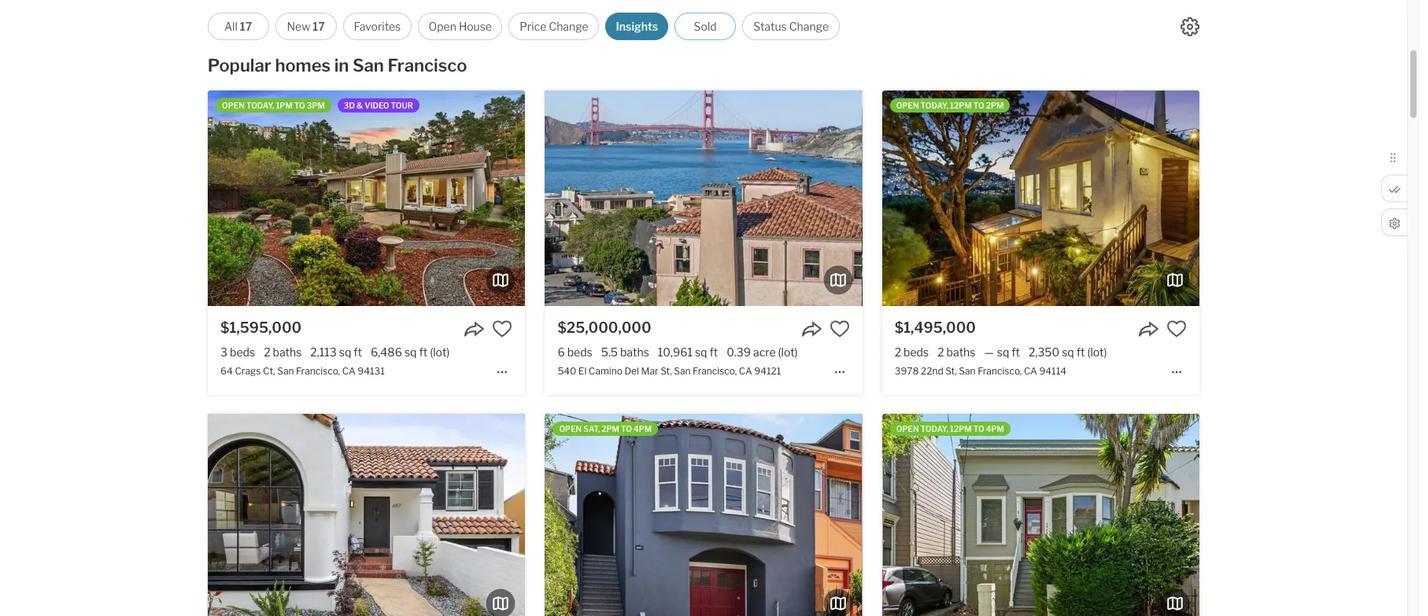 Task type: locate. For each thing, give the bounding box(es) containing it.
2 up ct,
[[264, 346, 270, 359]]

beds right 3
[[230, 346, 255, 359]]

1 4pm from the left
[[634, 425, 652, 434]]

$1,495,000
[[895, 320, 976, 336]]

st, right 22nd
[[946, 366, 957, 377]]

3 photo of 3978 22nd st, san francisco, ca 94114 image from the left
[[1200, 91, 1420, 306]]

0 horizontal spatial francisco,
[[296, 366, 340, 377]]

3 baths from the left
[[947, 346, 976, 359]]

— sq ft
[[984, 346, 1020, 359]]

2 2 baths from the left
[[938, 346, 976, 359]]

2 up 22nd
[[938, 346, 944, 359]]

san right the in
[[353, 55, 384, 76]]

17 right all
[[240, 20, 252, 33]]

1 ca from the left
[[342, 366, 356, 377]]

1 horizontal spatial 4pm
[[986, 425, 1005, 434]]

change right status
[[789, 20, 829, 33]]

Favorites radio
[[343, 13, 412, 40]]

favorite button checkbox
[[492, 319, 513, 339], [829, 319, 850, 339]]

open
[[429, 20, 457, 33]]

2 sq from the left
[[405, 346, 417, 359]]

3 francisco, from the left
[[978, 366, 1022, 377]]

favorite button image for $1,595,000
[[492, 319, 513, 339]]

2 ft from the left
[[419, 346, 428, 359]]

1 ft from the left
[[354, 346, 362, 359]]

1 horizontal spatial favorite button checkbox
[[829, 319, 850, 339]]

All radio
[[208, 13, 269, 40]]

5 sq from the left
[[1062, 346, 1074, 359]]

photo of 64 crags ct, san francisco, ca 94131 image
[[0, 91, 208, 306], [208, 91, 525, 306], [525, 91, 843, 306]]

sold
[[694, 20, 717, 33]]

2,113 sq ft
[[310, 346, 362, 359]]

beds up 3978
[[904, 346, 929, 359]]

ft for 2,350 sq ft (lot)
[[1077, 346, 1085, 359]]

to for open today, 1pm to 3pm
[[294, 101, 305, 110]]

sq right 6,486
[[405, 346, 417, 359]]

sq right the 10,961
[[695, 346, 707, 359]]

1 horizontal spatial 2
[[895, 346, 902, 359]]

2 favorite button checkbox from the left
[[829, 319, 850, 339]]

baths for $1,595,000
[[273, 346, 302, 359]]

ca left 94131 at bottom left
[[342, 366, 356, 377]]

1 favorite button checkbox from the left
[[492, 319, 513, 339]]

1 2 baths from the left
[[264, 346, 302, 359]]

1 sq from the left
[[339, 346, 351, 359]]

ca down 0.39
[[739, 366, 752, 377]]

2 12pm from the top
[[950, 425, 972, 434]]

ft left 0.39
[[710, 346, 718, 359]]

2 horizontal spatial ca
[[1024, 366, 1038, 377]]

price change
[[520, 20, 589, 33]]

3978
[[895, 366, 919, 377]]

1 vertical spatial 12pm
[[950, 425, 972, 434]]

2 photo of 657 los palmos dr, san francisco, ca 94127 image from the left
[[208, 414, 525, 616]]

2pm
[[986, 101, 1004, 110], [602, 425, 620, 434]]

1 photo of 3941 23rd st, san francisco, ca 94114 image from the left
[[565, 414, 882, 616]]

to for open today, 12pm to 2pm
[[974, 101, 985, 110]]

1 beds from the left
[[230, 346, 255, 359]]

3 sq from the left
[[695, 346, 707, 359]]

francisco
[[388, 55, 467, 76]]

0 horizontal spatial 4pm
[[634, 425, 652, 434]]

4 sq from the left
[[997, 346, 1010, 359]]

ca left 94114
[[1024, 366, 1038, 377]]

2 baths for $1,495,000
[[938, 346, 976, 359]]

ft right 6,486
[[419, 346, 428, 359]]

open sat, 2pm to 4pm
[[559, 425, 652, 434]]

3 photo of 657 los palmos dr, san francisco, ca 94127 image from the left
[[525, 414, 843, 616]]

2 up 3978
[[895, 346, 902, 359]]

to for open today, 12pm to 4pm
[[974, 425, 985, 434]]

22nd
[[921, 366, 944, 377]]

option group
[[208, 13, 840, 40]]

4pm for open today, 12pm to 4pm
[[986, 425, 1005, 434]]

tour
[[391, 101, 413, 110]]

4pm
[[634, 425, 652, 434], [986, 425, 1005, 434]]

2,113
[[310, 346, 337, 359]]

3d
[[344, 101, 355, 110]]

1 horizontal spatial 2pm
[[986, 101, 1004, 110]]

2 baths up "3978 22nd st, san francisco, ca 94114" at right
[[938, 346, 976, 359]]

crags
[[235, 366, 261, 377]]

st, right 'mar'
[[661, 366, 672, 377]]

sq right 2,350
[[1062, 346, 1074, 359]]

1 vertical spatial 2pm
[[602, 425, 620, 434]]

0 horizontal spatial 17
[[240, 20, 252, 33]]

ft right —
[[1012, 346, 1020, 359]]

francisco,
[[296, 366, 340, 377], [693, 366, 737, 377], [978, 366, 1022, 377]]

2 baths up ct,
[[264, 346, 302, 359]]

insights
[[616, 20, 658, 33]]

1 horizontal spatial favorite button image
[[829, 319, 850, 339]]

0 horizontal spatial 2
[[264, 346, 270, 359]]

3 ft from the left
[[710, 346, 718, 359]]

today, for $1,595,000
[[246, 101, 274, 110]]

12pm
[[950, 101, 972, 110], [950, 425, 972, 434]]

1 horizontal spatial ca
[[739, 366, 752, 377]]

6
[[558, 346, 565, 359]]

2 photo of 687 london st, san francisco, ca 94112 image from the left
[[545, 414, 863, 616]]

2 for $1,495,000
[[938, 346, 944, 359]]

photo of 3978 22nd st, san francisco, ca 94114 image
[[565, 91, 882, 306], [882, 91, 1200, 306], [1200, 91, 1420, 306]]

1 (lot) from the left
[[430, 346, 450, 359]]

17 inside all option
[[240, 20, 252, 33]]

sq for —
[[997, 346, 1010, 359]]

4pm down "3978 22nd st, san francisco, ca 94114" at right
[[986, 425, 1005, 434]]

0 horizontal spatial 2 baths
[[264, 346, 302, 359]]

Insights radio
[[606, 13, 669, 40]]

0 horizontal spatial st,
[[661, 366, 672, 377]]

1 2 from the left
[[264, 346, 270, 359]]

new 17
[[287, 20, 325, 33]]

2 favorite button image from the left
[[829, 319, 850, 339]]

2 st, from the left
[[946, 366, 957, 377]]

today,
[[246, 101, 274, 110], [921, 101, 949, 110], [921, 425, 949, 434]]

2 ca from the left
[[739, 366, 752, 377]]

2 horizontal spatial francisco,
[[978, 366, 1022, 377]]

1 12pm from the top
[[950, 101, 972, 110]]

baths
[[273, 346, 302, 359], [620, 346, 649, 359], [947, 346, 976, 359]]

1 17 from the left
[[240, 20, 252, 33]]

Sold radio
[[675, 13, 736, 40]]

1 horizontal spatial (lot)
[[778, 346, 798, 359]]

0 horizontal spatial favorite button image
[[492, 319, 513, 339]]

today, for $1,495,000
[[921, 101, 949, 110]]

1 horizontal spatial 2 baths
[[938, 346, 976, 359]]

beds right 6
[[567, 346, 593, 359]]

francisco, down 0.39
[[693, 366, 737, 377]]

1 horizontal spatial beds
[[567, 346, 593, 359]]

3 (lot) from the left
[[1088, 346, 1107, 359]]

0 horizontal spatial ca
[[342, 366, 356, 377]]

ca
[[342, 366, 356, 377], [739, 366, 752, 377], [1024, 366, 1038, 377]]

0.39 acre (lot)
[[727, 346, 798, 359]]

17 for all 17
[[240, 20, 252, 33]]

4pm for open sat, 2pm to 4pm
[[634, 425, 652, 434]]

3 ca from the left
[[1024, 366, 1038, 377]]

2
[[264, 346, 270, 359], [895, 346, 902, 359], [938, 346, 944, 359]]

2 baths for $1,595,000
[[264, 346, 302, 359]]

favorite button image for $25,000,000
[[829, 319, 850, 339]]

12pm for 4pm
[[950, 425, 972, 434]]

3 beds from the left
[[904, 346, 929, 359]]

sq for 10,961
[[695, 346, 707, 359]]

all
[[224, 20, 238, 33]]

favorites
[[354, 20, 401, 33]]

(lot) right 6,486
[[430, 346, 450, 359]]

2 change from the left
[[789, 20, 829, 33]]

ft right 2,350
[[1077, 346, 1085, 359]]

17 inside new radio
[[313, 20, 325, 33]]

0 vertical spatial 2pm
[[986, 101, 1004, 110]]

1 horizontal spatial francisco,
[[693, 366, 737, 377]]

5.5 baths
[[601, 346, 649, 359]]

open house
[[429, 20, 492, 33]]

new
[[287, 20, 310, 33]]

1 change from the left
[[549, 20, 589, 33]]

1 horizontal spatial change
[[789, 20, 829, 33]]

2 horizontal spatial (lot)
[[1088, 346, 1107, 359]]

(lot) for $1,495,000
[[1088, 346, 1107, 359]]

0 horizontal spatial baths
[[273, 346, 302, 359]]

3 photo of 64 crags ct, san francisco, ca 94131 image from the left
[[525, 91, 843, 306]]

mar
[[641, 366, 659, 377]]

sq for 2,113
[[339, 346, 351, 359]]

all 17
[[224, 20, 252, 33]]

3 2 from the left
[[938, 346, 944, 359]]

photo of 657 los palmos dr, san francisco, ca 94127 image
[[0, 414, 208, 616], [208, 414, 525, 616], [525, 414, 843, 616]]

94114
[[1040, 366, 1067, 377]]

1 horizontal spatial baths
[[620, 346, 649, 359]]

4 ft from the left
[[1012, 346, 1020, 359]]

open for open today, 12pm to 2pm
[[897, 101, 919, 110]]

64
[[221, 366, 233, 377]]

sq for 2,350
[[1062, 346, 1074, 359]]

2 beds from the left
[[567, 346, 593, 359]]

0 horizontal spatial (lot)
[[430, 346, 450, 359]]

0 vertical spatial 12pm
[[950, 101, 972, 110]]

17
[[240, 20, 252, 33], [313, 20, 325, 33]]

baths up "3978 22nd st, san francisco, ca 94114" at right
[[947, 346, 976, 359]]

open
[[222, 101, 245, 110], [897, 101, 919, 110], [559, 425, 582, 434], [897, 425, 919, 434]]

1 baths from the left
[[273, 346, 302, 359]]

17 right new
[[313, 20, 325, 33]]

2 baths from the left
[[620, 346, 649, 359]]

6,486 sq ft (lot)
[[371, 346, 450, 359]]

ft
[[354, 346, 362, 359], [419, 346, 428, 359], [710, 346, 718, 359], [1012, 346, 1020, 359], [1077, 346, 1085, 359]]

to
[[294, 101, 305, 110], [974, 101, 985, 110], [621, 425, 632, 434], [974, 425, 985, 434]]

2 horizontal spatial beds
[[904, 346, 929, 359]]

1 francisco, from the left
[[296, 366, 340, 377]]

change inside option
[[549, 20, 589, 33]]

2 photo of 540 el camino del mar st, san francisco, ca 94121 image from the left
[[545, 91, 863, 306]]

3978 22nd st, san francisco, ca 94114
[[895, 366, 1067, 377]]

0.39
[[727, 346, 751, 359]]

1 photo of 687 london st, san francisco, ca 94112 image from the left
[[228, 414, 545, 616]]

change
[[549, 20, 589, 33], [789, 20, 829, 33]]

photo of 3941 23rd st, san francisco, ca 94114 image
[[565, 414, 882, 616], [882, 414, 1200, 616], [1200, 414, 1420, 616]]

ft for 2,113 sq ft
[[354, 346, 362, 359]]

3 photo of 3941 23rd st, san francisco, ca 94114 image from the left
[[1200, 414, 1420, 616]]

status
[[754, 20, 787, 33]]

(lot)
[[430, 346, 450, 359], [778, 346, 798, 359], [1088, 346, 1107, 359]]

New radio
[[275, 13, 337, 40]]

popular
[[208, 55, 271, 76]]

2 17 from the left
[[313, 20, 325, 33]]

5.5
[[601, 346, 618, 359]]

(lot) right 2,350
[[1088, 346, 1107, 359]]

favorite button image
[[492, 319, 513, 339], [829, 319, 850, 339]]

beds
[[230, 346, 255, 359], [567, 346, 593, 359], [904, 346, 929, 359]]

(lot) right acre
[[778, 346, 798, 359]]

ft up 94131 at bottom left
[[354, 346, 362, 359]]

house
[[459, 20, 492, 33]]

favorite button checkbox
[[1167, 319, 1187, 339]]

baths for $1,495,000
[[947, 346, 976, 359]]

francisco, down 2,113
[[296, 366, 340, 377]]

2 (lot) from the left
[[778, 346, 798, 359]]

open today, 12pm to 2pm
[[897, 101, 1004, 110]]

1 favorite button image from the left
[[492, 319, 513, 339]]

open for open today, 1pm to 3pm
[[222, 101, 245, 110]]

2 2 from the left
[[895, 346, 902, 359]]

photo of 687 london st, san francisco, ca 94112 image
[[228, 414, 545, 616], [545, 414, 863, 616], [862, 414, 1180, 616]]

francisco, down — sq ft
[[978, 366, 1022, 377]]

1 horizontal spatial 17
[[313, 20, 325, 33]]

2 baths
[[264, 346, 302, 359], [938, 346, 976, 359]]

0 horizontal spatial beds
[[230, 346, 255, 359]]

2 horizontal spatial baths
[[947, 346, 976, 359]]

change right price
[[549, 20, 589, 33]]

baths up del on the left
[[620, 346, 649, 359]]

open today, 12pm to 4pm
[[897, 425, 1005, 434]]

photo of 540 el camino del mar st, san francisco, ca 94121 image
[[228, 91, 545, 306], [545, 91, 863, 306], [862, 91, 1180, 306]]

2 4pm from the left
[[986, 425, 1005, 434]]

0 horizontal spatial change
[[549, 20, 589, 33]]

2 horizontal spatial 2
[[938, 346, 944, 359]]

san right ct,
[[277, 366, 294, 377]]

san right 22nd
[[959, 366, 976, 377]]

1 horizontal spatial st,
[[946, 366, 957, 377]]

sq
[[339, 346, 351, 359], [405, 346, 417, 359], [695, 346, 707, 359], [997, 346, 1010, 359], [1062, 346, 1074, 359]]

5 ft from the left
[[1077, 346, 1085, 359]]

baths up '64 crags ct, san francisco, ca 94131'
[[273, 346, 302, 359]]

san
[[353, 55, 384, 76], [277, 366, 294, 377], [674, 366, 691, 377], [959, 366, 976, 377]]

san down 10,961 sq ft
[[674, 366, 691, 377]]

change inside radio
[[789, 20, 829, 33]]

2 for $1,595,000
[[264, 346, 270, 359]]

homes
[[275, 55, 331, 76]]

0 horizontal spatial favorite button checkbox
[[492, 319, 513, 339]]

st,
[[661, 366, 672, 377], [946, 366, 957, 377]]

sq right 2,113
[[339, 346, 351, 359]]

4pm right the sat,
[[634, 425, 652, 434]]

sq right —
[[997, 346, 1010, 359]]



Task type: describe. For each thing, give the bounding box(es) containing it.
popular homes in san francisco
[[208, 55, 467, 76]]

12pm for 2pm
[[950, 101, 972, 110]]

$1,595,000
[[221, 320, 302, 336]]

0 horizontal spatial 2pm
[[602, 425, 620, 434]]

ca for $1,595,000
[[342, 366, 356, 377]]

beds for $1,495,000
[[904, 346, 929, 359]]

ft for 10,961 sq ft
[[710, 346, 718, 359]]

change for status change
[[789, 20, 829, 33]]

2,350 sq ft (lot)
[[1029, 346, 1107, 359]]

san for 64
[[277, 366, 294, 377]]

ct,
[[263, 366, 275, 377]]

10,961
[[658, 346, 693, 359]]

to for open sat, 2pm to 4pm
[[621, 425, 632, 434]]

1 photo of 64 crags ct, san francisco, ca 94131 image from the left
[[0, 91, 208, 306]]

sat,
[[584, 425, 600, 434]]

2 francisco, from the left
[[693, 366, 737, 377]]

&
[[357, 101, 363, 110]]

1 st, from the left
[[661, 366, 672, 377]]

option group containing all
[[208, 13, 840, 40]]

540
[[558, 366, 577, 377]]

94131
[[358, 366, 385, 377]]

favorite button checkbox for $1,595,000
[[492, 319, 513, 339]]

540 el camino del mar st, san francisco, ca 94121
[[558, 366, 781, 377]]

video
[[365, 101, 389, 110]]

el
[[579, 366, 587, 377]]

acre
[[753, 346, 776, 359]]

Price Change radio
[[509, 13, 600, 40]]

$25,000,000
[[558, 320, 652, 336]]

favorite button checkbox for $25,000,000
[[829, 319, 850, 339]]

francisco, for $1,495,000
[[978, 366, 1022, 377]]

Status Change radio
[[743, 13, 840, 40]]

1pm
[[276, 101, 293, 110]]

beds for $25,000,000
[[567, 346, 593, 359]]

san for 3978
[[959, 366, 976, 377]]

open for open today, 12pm to 4pm
[[897, 425, 919, 434]]

3pm
[[307, 101, 325, 110]]

ft for 6,486 sq ft (lot)
[[419, 346, 428, 359]]

(lot) for $1,595,000
[[430, 346, 450, 359]]

3
[[221, 346, 228, 359]]

6 beds
[[558, 346, 593, 359]]

change for price change
[[549, 20, 589, 33]]

status change
[[754, 20, 829, 33]]

3 photo of 687 london st, san francisco, ca 94112 image from the left
[[862, 414, 1180, 616]]

6,486
[[371, 346, 402, 359]]

ca for $1,495,000
[[1024, 366, 1038, 377]]

3 photo of 540 el camino del mar st, san francisco, ca 94121 image from the left
[[862, 91, 1180, 306]]

favorite button image
[[1167, 319, 1187, 339]]

10,961 sq ft
[[658, 346, 718, 359]]

1 photo of 540 el camino del mar st, san francisco, ca 94121 image from the left
[[228, 91, 545, 306]]

ft for — sq ft
[[1012, 346, 1020, 359]]

open today, 1pm to 3pm
[[222, 101, 325, 110]]

64 crags ct, san francisco, ca 94131
[[221, 366, 385, 377]]

2 photo of 3978 22nd st, san francisco, ca 94114 image from the left
[[882, 91, 1200, 306]]

price
[[520, 20, 547, 33]]

Open House radio
[[418, 13, 503, 40]]

san for popular
[[353, 55, 384, 76]]

2 photo of 3941 23rd st, san francisco, ca 94114 image from the left
[[882, 414, 1200, 616]]

—
[[984, 346, 994, 359]]

3 beds
[[221, 346, 255, 359]]

2 photo of 64 crags ct, san francisco, ca 94131 image from the left
[[208, 91, 525, 306]]

94121
[[755, 366, 781, 377]]

beds for $1,595,000
[[230, 346, 255, 359]]

2 beds
[[895, 346, 929, 359]]

del
[[625, 366, 639, 377]]

camino
[[589, 366, 623, 377]]

1 photo of 657 los palmos dr, san francisco, ca 94127 image from the left
[[0, 414, 208, 616]]

1 photo of 3978 22nd st, san francisco, ca 94114 image from the left
[[565, 91, 882, 306]]

open for open sat, 2pm to 4pm
[[559, 425, 582, 434]]

baths for $25,000,000
[[620, 346, 649, 359]]

in
[[334, 55, 349, 76]]

3d & video tour
[[344, 101, 413, 110]]

2,350
[[1029, 346, 1060, 359]]

sq for 6,486
[[405, 346, 417, 359]]

francisco, for $1,595,000
[[296, 366, 340, 377]]

17 for new 17
[[313, 20, 325, 33]]



Task type: vqa. For each thing, say whether or not it's contained in the screenshot.
the right Redfin
no



